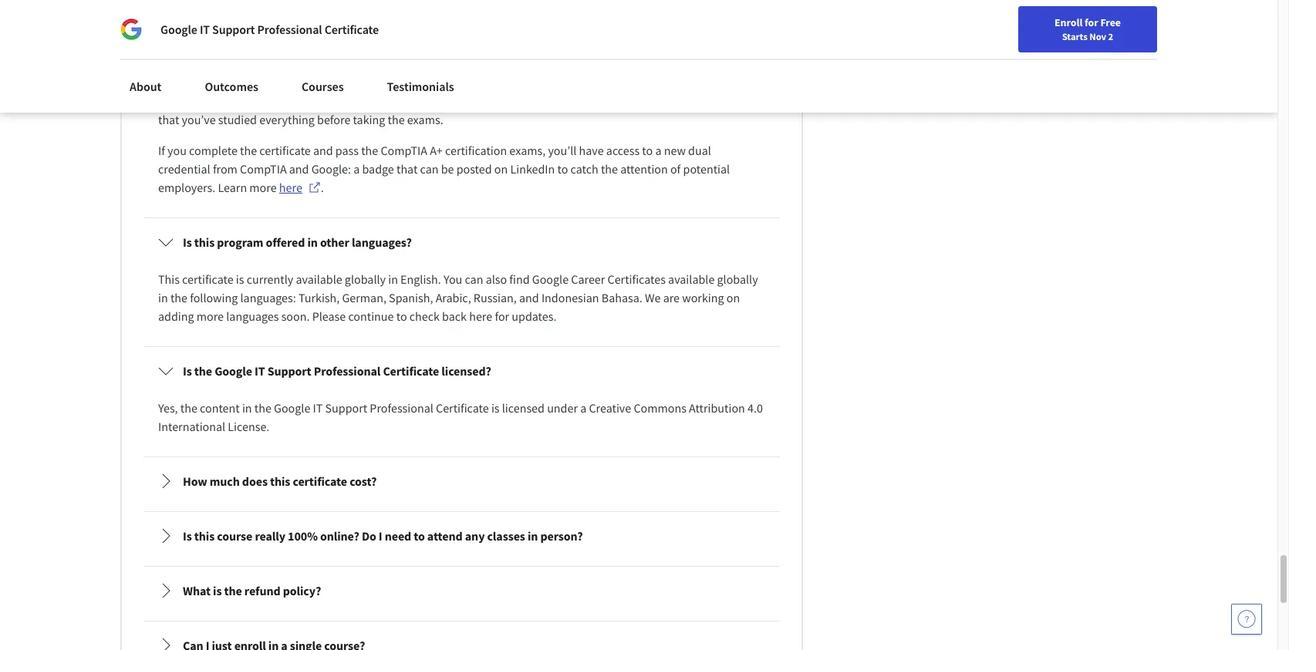 Task type: describe. For each thing, give the bounding box(es) containing it.
is this course really 100% online? do i need to attend any classes in person?
[[183, 529, 583, 544]]

on inside this certificate is currently available globally in english. you can also find google career certificates available globally in the following languages: turkish, german, spanish, arabic, russian, and indonesian bahasa. we are working on adding more languages soon. please continue to check back here for updates.
[[727, 290, 740, 306]]

100%
[[288, 529, 318, 544]]

is inside 'dropdown button'
[[213, 583, 222, 599]]

can inside certification. this certificate program contains content that prepares you to take the comptia a+ exam. upon completion of the certificate program, you can download the comptia a+
[[441, 94, 460, 109]]

the google it support professional certificate program aligns with the objectives covered by the newly updated
[[158, 56, 734, 72]]

is for is the google it support professional certificate licensed?
[[183, 364, 192, 379]]

comptia up the exam.
[[158, 75, 205, 90]]

0 vertical spatial you
[[595, 75, 614, 90]]

show notifications image
[[1069, 19, 1088, 38]]

refund
[[244, 583, 280, 599]]

if you complete the certificate and pass the comptia a+ certification exams, you'll have access to a new dual credential from comptia and google: a badge that can be posted on linkedin to catch the attention of potential employers. learn more
[[158, 143, 732, 195]]

ensure
[[717, 94, 752, 109]]

from
[[213, 161, 238, 177]]

professional inside yes, the content in the google it support professional certificate is licensed under a creative commons attribution 4.0 international license.
[[370, 401, 433, 416]]

offered
[[266, 235, 305, 250]]

is for is this program offered in other languages?
[[183, 235, 192, 250]]

it inside is the google it support professional certificate licensed? dropdown button
[[255, 364, 265, 379]]

to ensure that you've studied everything before taking the exams.
[[158, 94, 755, 127]]

course
[[217, 529, 252, 544]]

this
[[158, 272, 180, 287]]

comptia up learn at left top
[[240, 161, 287, 177]]

coursera image
[[19, 13, 116, 37]]

starts
[[1062, 30, 1088, 42]]

content inside certification. this certificate program contains content that prepares you to take the comptia a+ exam. upon completion of the certificate program, you can download the comptia a+
[[481, 75, 521, 90]]

in inside dropdown button
[[307, 235, 318, 250]]

content inside yes, the content in the google it support professional certificate is licensed under a creative commons attribution 4.0 international license.
[[200, 401, 240, 416]]

exams,
[[509, 143, 546, 158]]

how much does this certificate cost? button
[[146, 460, 778, 503]]

online?
[[320, 529, 359, 544]]

really
[[255, 529, 285, 544]]

a+ inside dropdown button
[[498, 19, 512, 35]]

currently
[[247, 272, 293, 287]]

by
[[620, 56, 633, 72]]

4.0
[[748, 401, 763, 416]]

is inside yes, the content in the google it support professional certificate is licensed under a creative commons attribution 4.0 international license.
[[491, 401, 500, 416]]

studied
[[218, 112, 257, 127]]

russian,
[[474, 290, 517, 306]]

on inside if you complete the certificate and pass the comptia a+ certification exams, you'll have access to a new dual credential from comptia and google: a badge that can be posted on linkedin to catch the attention of potential employers. learn more
[[494, 161, 508, 177]]

the inside this certificate is currently available globally in english. you can also find google career certificates available globally in the following languages: turkish, german, spanish, arabic, russian, and indonesian bahasa. we are working on adding more languages soon. please continue to check back here for updates.
[[170, 290, 187, 306]]

opens in a new tab image for comptia a+
[[226, 77, 239, 89]]

covered
[[577, 56, 618, 72]]

taking
[[353, 112, 385, 127]]

2 available from the left
[[668, 272, 715, 287]]

employers.
[[158, 180, 215, 195]]

access
[[606, 143, 640, 158]]

is this program offered in other languages? button
[[146, 221, 778, 264]]

licensed
[[502, 401, 545, 416]]

support inside dropdown button
[[267, 364, 311, 379]]

is this program offered in other languages?
[[183, 235, 412, 250]]

google inside this certificate is currently available globally in english. you can also find google career certificates available globally in the following languages: turkish, german, spanish, arabic, russian, and indonesian bahasa. we are working on adding more languages soon. please continue to check back here for updates.
[[532, 272, 569, 287]]

help center image
[[1237, 610, 1256, 629]]

also
[[486, 272, 507, 287]]

how much does this certificate cost?
[[183, 474, 377, 489]]

to inside certification. this certificate program contains content that prepares you to take the comptia a+ exam. upon completion of the certificate program, you can download the comptia a+
[[617, 75, 627, 90]]

certification. this
[[241, 75, 330, 90]]

back
[[442, 309, 467, 324]]

a+ down prepares
[[585, 94, 598, 109]]

posted
[[456, 161, 492, 177]]

upon
[[192, 94, 220, 109]]

0 horizontal spatial here
[[279, 180, 302, 195]]

professional up courses
[[276, 56, 340, 72]]

can inside this certificate is currently available globally in english. you can also find google career certificates available globally in the following languages: turkish, german, spanish, arabic, russian, and indonesian bahasa. we are working on adding more languages soon. please continue to check back here for updates.
[[465, 272, 483, 287]]

certification. this certificate program contains content that prepares you to take the comptia a+ exam. upon completion of the certificate program, you can download the comptia a+
[[158, 75, 738, 109]]

updates.
[[512, 309, 557, 324]]

commons
[[634, 401, 687, 416]]

program for offered
[[217, 235, 263, 250]]

it up comptia a+ link
[[200, 22, 210, 37]]

free
[[1100, 15, 1121, 29]]

certificate inside "will completing the certificate prepare me for the comptia a+ exams?" dropdown button
[[289, 19, 343, 35]]

and inside this certificate is currently available globally in english. you can also find google career certificates available globally in the following languages: turkish, german, spanish, arabic, russian, and indonesian bahasa. we are working on adding more languages soon. please continue to check back here for updates.
[[519, 290, 539, 306]]

under
[[547, 401, 578, 416]]

english button
[[954, 0, 1047, 50]]

cost?
[[350, 474, 377, 489]]

certificate inside this certificate is currently available globally in english. you can also find google career certificates available globally in the following languages: turkish, german, spanish, arabic, russian, and indonesian bahasa. we are working on adding more languages soon. please continue to check back here for updates.
[[182, 272, 233, 287]]

here inside this certificate is currently available globally in english. you can also find google career certificates available globally in the following languages: turkish, german, spanish, arabic, russian, and indonesian bahasa. we are working on adding more languages soon. please continue to check back here for updates.
[[469, 309, 492, 324]]

how
[[183, 474, 207, 489]]

person?
[[540, 529, 583, 544]]

you'll
[[548, 143, 577, 158]]

catch
[[571, 161, 598, 177]]

are
[[663, 290, 680, 306]]

comptia inside dropdown button
[[448, 19, 496, 35]]

certificate down will completing the certificate prepare me for the comptia a+ exams?
[[342, 56, 395, 72]]

completing
[[205, 19, 266, 35]]

certificate inside certification. this certificate program contains content that prepares you to take the comptia a+ exam. upon completion of the certificate program, you can download the comptia a+
[[333, 75, 386, 90]]

about
[[130, 79, 162, 94]]

that inside certification. this certificate program contains content that prepares you to take the comptia a+ exam. upon completion of the certificate program, you can download the comptia a+
[[524, 75, 545, 90]]

will completing the certificate prepare me for the comptia a+ exams?
[[183, 19, 554, 35]]

take
[[630, 75, 652, 90]]

to inside to ensure that you've studied everything before taking the exams.
[[704, 94, 715, 109]]

german,
[[342, 290, 386, 306]]

it inside yes, the content in the google it support professional certificate is licensed under a creative commons attribution 4.0 international license.
[[313, 401, 323, 416]]

1 vertical spatial you
[[420, 94, 439, 109]]

prepare
[[346, 19, 388, 35]]

international
[[158, 419, 225, 435]]

certificate inside how much does this certificate cost? dropdown button
[[293, 474, 347, 489]]

turkish,
[[298, 290, 340, 306]]

comptia a+ link
[[158, 73, 239, 92]]

to down you'll
[[557, 161, 568, 177]]

google inside dropdown button
[[215, 364, 252, 379]]

what
[[183, 583, 211, 599]]

exams?
[[514, 19, 554, 35]]

comptia down "updated"
[[674, 75, 721, 90]]

english
[[982, 17, 1019, 33]]

do
[[362, 529, 376, 544]]

support inside yes, the content in the google it support professional certificate is licensed under a creative commons attribution 4.0 international license.
[[325, 401, 367, 416]]

spanish,
[[389, 290, 433, 306]]

opens in a new tab image for here
[[308, 181, 321, 194]]

arabic,
[[436, 290, 471, 306]]

2 horizontal spatial a
[[655, 143, 662, 158]]

is inside this certificate is currently available globally in english. you can also find google career certificates available globally in the following languages: turkish, german, spanish, arabic, russian, and indonesian bahasa. we are working on adding more languages soon. please continue to check back here for updates.
[[236, 272, 244, 287]]

objectives
[[522, 56, 575, 72]]

to inside "dropdown button"
[[414, 529, 425, 544]]

credential
[[158, 161, 210, 177]]



Task type: vqa. For each thing, say whether or not it's contained in the screenshot.
License.
yes



Task type: locate. For each thing, give the bounding box(es) containing it.
adding
[[158, 309, 194, 324]]

1 vertical spatial program
[[388, 75, 432, 90]]

1 vertical spatial more
[[197, 309, 224, 324]]

outcomes link
[[196, 69, 268, 103]]

to up 'attention'
[[642, 143, 653, 158]]

certificate left me
[[325, 22, 379, 37]]

0 vertical spatial a
[[655, 143, 662, 158]]

1 horizontal spatial that
[[397, 161, 418, 177]]

be
[[441, 161, 454, 177]]

more right learn at left top
[[249, 180, 277, 195]]

professional down please in the left top of the page
[[314, 364, 381, 379]]

with
[[477, 56, 500, 72]]

what is the refund policy?
[[183, 583, 321, 599]]

for down russian, in the top left of the page
[[495, 309, 509, 324]]

opens in a new tab image inside comptia a+ link
[[226, 77, 239, 89]]

and up here link
[[289, 161, 309, 177]]

0 horizontal spatial available
[[296, 272, 342, 287]]

0 vertical spatial opens in a new tab image
[[226, 77, 239, 89]]

1 horizontal spatial here
[[469, 309, 492, 324]]

of up everything
[[284, 94, 294, 109]]

aligns
[[444, 56, 475, 72]]

policy?
[[283, 583, 321, 599]]

much
[[210, 474, 240, 489]]

certificate up taking
[[333, 75, 386, 90]]

of inside if you complete the certificate and pass the comptia a+ certification exams, you'll have access to a new dual credential from comptia and google: a badge that can be posted on linkedin to catch the attention of potential employers. learn more
[[670, 161, 681, 177]]

2 vertical spatial and
[[519, 290, 539, 306]]

google:
[[311, 161, 351, 177]]

certificate left prepare
[[289, 19, 343, 35]]

exam.
[[158, 94, 189, 109]]

0 horizontal spatial opens in a new tab image
[[226, 77, 239, 89]]

is left currently
[[236, 272, 244, 287]]

it down "is the google it support professional certificate licensed?"
[[313, 401, 323, 416]]

certificate inside yes, the content in the google it support professional certificate is licensed under a creative commons attribution 4.0 international license.
[[436, 401, 489, 416]]

in down this
[[158, 290, 168, 306]]

is this course really 100% online? do i need to attend any classes in person? button
[[146, 515, 778, 558]]

completion
[[222, 94, 281, 109]]

2 vertical spatial this
[[194, 529, 215, 544]]

have
[[579, 143, 604, 158]]

1 horizontal spatial available
[[668, 272, 715, 287]]

1 horizontal spatial of
[[670, 161, 681, 177]]

need
[[385, 529, 411, 544]]

you've
[[182, 112, 216, 127]]

1 vertical spatial on
[[727, 290, 740, 306]]

creative
[[589, 401, 631, 416]]

support right will
[[212, 22, 255, 37]]

0 horizontal spatial content
[[200, 401, 240, 416]]

a+ up ensure
[[723, 75, 736, 90]]

for inside the enroll for free starts nov 2
[[1085, 15, 1098, 29]]

support down "is the google it support professional certificate licensed?"
[[325, 401, 367, 416]]

a+ inside if you complete the certificate and pass the comptia a+ certification exams, you'll have access to a new dual credential from comptia and google: a badge that can be posted on linkedin to catch the attention of potential employers. learn more
[[430, 143, 443, 158]]

certificate left the licensed?
[[383, 364, 439, 379]]

1 horizontal spatial opens in a new tab image
[[308, 181, 321, 194]]

0 vertical spatial is
[[183, 235, 192, 250]]

it down languages on the left top of page
[[255, 364, 265, 379]]

a down pass
[[353, 161, 360, 177]]

google up license.
[[215, 364, 252, 379]]

you
[[595, 75, 614, 90], [420, 94, 439, 109], [167, 143, 187, 158]]

attend
[[427, 529, 463, 544]]

1 vertical spatial can
[[420, 161, 439, 177]]

0 vertical spatial more
[[249, 180, 277, 195]]

what is the refund policy? button
[[146, 570, 778, 613]]

of inside certification. this certificate program contains content that prepares you to take the comptia a+ exam. upon completion of the certificate program, you can download the comptia a+
[[284, 94, 294, 109]]

this right does
[[270, 474, 290, 489]]

program,
[[370, 94, 417, 109]]

a left new
[[655, 143, 662, 158]]

globally up german,
[[345, 272, 386, 287]]

0 vertical spatial content
[[481, 75, 521, 90]]

on right posted
[[494, 161, 508, 177]]

professional up "certification. this"
[[257, 22, 322, 37]]

1 horizontal spatial more
[[249, 180, 277, 195]]

english.
[[400, 272, 441, 287]]

to left ensure
[[704, 94, 715, 109]]

is for is this course really 100% online? do i need to attend any classes in person?
[[183, 529, 192, 544]]

None search field
[[220, 10, 590, 41]]

program inside certification. this certificate program contains content that prepares you to take the comptia a+ exam. upon completion of the certificate program, you can download the comptia a+
[[388, 75, 432, 90]]

bahasa.
[[602, 290, 642, 306]]

1 horizontal spatial and
[[313, 143, 333, 158]]

1 horizontal spatial for
[[495, 309, 509, 324]]

2 vertical spatial a
[[580, 401, 587, 416]]

the inside to ensure that you've studied everything before taking the exams.
[[388, 112, 405, 127]]

opens in a new tab image inside here link
[[308, 181, 321, 194]]

is left course
[[183, 529, 192, 544]]

dual
[[688, 143, 711, 158]]

.
[[321, 180, 326, 195]]

1 vertical spatial this
[[270, 474, 290, 489]]

certificates
[[608, 272, 666, 287]]

for inside dropdown button
[[410, 19, 425, 35]]

potential
[[683, 161, 730, 177]]

can left be
[[420, 161, 439, 177]]

to inside this certificate is currently available globally in english. you can also find google career certificates available globally in the following languages: turkish, german, spanish, arabic, russian, and indonesian bahasa. we are working on adding more languages soon. please continue to check back here for updates.
[[396, 309, 407, 324]]

opens in a new tab image
[[226, 77, 239, 89], [308, 181, 321, 194]]

outcomes
[[205, 79, 258, 94]]

in right classes on the left
[[528, 529, 538, 544]]

is inside "dropdown button"
[[183, 529, 192, 544]]

can right you
[[465, 272, 483, 287]]

1 vertical spatial opens in a new tab image
[[308, 181, 321, 194]]

this for program
[[194, 235, 215, 250]]

a+ up upon
[[207, 75, 220, 90]]

comptia a+
[[158, 75, 220, 90]]

1 vertical spatial that
[[158, 112, 179, 127]]

linkedin
[[510, 161, 555, 177]]

about link
[[120, 69, 171, 103]]

on right working
[[727, 290, 740, 306]]

here down russian, in the top left of the page
[[469, 309, 492, 324]]

yes,
[[158, 401, 178, 416]]

2 horizontal spatial that
[[524, 75, 545, 90]]

updated
[[688, 56, 732, 72]]

for inside this certificate is currently available globally in english. you can also find google career certificates available globally in the following languages: turkish, german, spanish, arabic, russian, and indonesian bahasa. we are working on adding more languages soon. please continue to check back here for updates.
[[495, 309, 509, 324]]

in up license.
[[242, 401, 252, 416]]

google up the at the top left
[[160, 22, 197, 37]]

2
[[1108, 30, 1113, 42]]

comptia down prepares
[[536, 94, 583, 109]]

0 horizontal spatial is
[[213, 583, 222, 599]]

list item
[[143, 0, 780, 3]]

does
[[242, 474, 268, 489]]

comptia up the badge
[[381, 143, 427, 158]]

for right me
[[410, 19, 425, 35]]

1 vertical spatial content
[[200, 401, 240, 416]]

that down the exam.
[[158, 112, 179, 127]]

of down new
[[670, 161, 681, 177]]

more inside if you complete the certificate and pass the comptia a+ certification exams, you'll have access to a new dual credential from comptia and google: a badge that can be posted on linkedin to catch the attention of potential employers. learn more
[[249, 180, 277, 195]]

program inside is this program offered in other languages? dropdown button
[[217, 235, 263, 250]]

0 horizontal spatial and
[[289, 161, 309, 177]]

prepares
[[547, 75, 593, 90]]

certification
[[445, 143, 507, 158]]

to down spanish,
[[396, 309, 407, 324]]

2 horizontal spatial and
[[519, 290, 539, 306]]

is
[[183, 235, 192, 250], [183, 364, 192, 379], [183, 529, 192, 544]]

0 vertical spatial of
[[284, 94, 294, 109]]

is inside dropdown button
[[183, 364, 192, 379]]

certificate up the following
[[182, 272, 233, 287]]

a+ left exams?
[[498, 19, 512, 35]]

certificate down everything
[[259, 143, 311, 158]]

1 horizontal spatial content
[[481, 75, 521, 90]]

content
[[481, 75, 521, 90], [200, 401, 240, 416]]

complete
[[189, 143, 237, 158]]

it up outcomes
[[219, 56, 229, 72]]

professional inside dropdown button
[[314, 364, 381, 379]]

2 vertical spatial is
[[183, 529, 192, 544]]

classes
[[487, 529, 525, 544]]

available up working
[[668, 272, 715, 287]]

that inside if you complete the certificate and pass the comptia a+ certification exams, you'll have access to a new dual credential from comptia and google: a badge that can be posted on linkedin to catch the attention of potential employers. learn more
[[397, 161, 418, 177]]

google up comptia a+ link
[[180, 56, 217, 72]]

professional
[[257, 22, 322, 37], [276, 56, 340, 72], [314, 364, 381, 379], [370, 401, 433, 416]]

courses link
[[292, 69, 353, 103]]

program for contains
[[388, 75, 432, 90]]

learn
[[218, 180, 247, 195]]

program
[[398, 56, 442, 72], [388, 75, 432, 90], [217, 235, 263, 250]]

a
[[655, 143, 662, 158], [353, 161, 360, 177], [580, 401, 587, 416]]

before
[[317, 112, 351, 127]]

2 globally from the left
[[717, 272, 758, 287]]

exams.
[[407, 112, 443, 127]]

languages
[[226, 309, 279, 324]]

testimonials link
[[378, 69, 463, 103]]

is left licensed at the left of the page
[[491, 401, 500, 416]]

you
[[444, 272, 462, 287]]

0 horizontal spatial on
[[494, 161, 508, 177]]

certificate left cost?
[[293, 474, 347, 489]]

is up international
[[183, 364, 192, 379]]

in inside "dropdown button"
[[528, 529, 538, 544]]

0 horizontal spatial for
[[410, 19, 425, 35]]

here left .
[[279, 180, 302, 195]]

google down "is the google it support professional certificate licensed?"
[[274, 401, 310, 416]]

in inside yes, the content in the google it support professional certificate is licensed under a creative commons attribution 4.0 international license.
[[242, 401, 252, 416]]

google inside yes, the content in the google it support professional certificate is licensed under a creative commons attribution 4.0 international license.
[[274, 401, 310, 416]]

for up nov
[[1085, 15, 1098, 29]]

content down with in the left of the page
[[481, 75, 521, 90]]

the
[[269, 19, 287, 35], [428, 19, 446, 35], [503, 56, 520, 72], [635, 56, 652, 72], [654, 75, 671, 90], [296, 94, 313, 109], [516, 94, 533, 109], [388, 112, 405, 127], [240, 143, 257, 158], [361, 143, 378, 158], [601, 161, 618, 177], [170, 290, 187, 306], [194, 364, 212, 379], [180, 401, 197, 416], [254, 401, 271, 416], [224, 583, 242, 599]]

courses
[[302, 79, 344, 94]]

1 is from the top
[[183, 235, 192, 250]]

comptia up the aligns
[[448, 19, 496, 35]]

can inside if you complete the certificate and pass the comptia a+ certification exams, you'll have access to a new dual credential from comptia and google: a badge that can be posted on linkedin to catch the attention of potential employers. learn more
[[420, 161, 439, 177]]

continue
[[348, 309, 394, 324]]

1 available from the left
[[296, 272, 342, 287]]

certificate up before
[[316, 94, 367, 109]]

for
[[1085, 15, 1098, 29], [410, 19, 425, 35], [495, 309, 509, 324]]

please
[[312, 309, 346, 324]]

globally up working
[[717, 272, 758, 287]]

this left course
[[194, 529, 215, 544]]

any
[[465, 529, 485, 544]]

can down contains
[[441, 94, 460, 109]]

you down covered
[[595, 75, 614, 90]]

2 horizontal spatial for
[[1085, 15, 1098, 29]]

0 horizontal spatial a
[[353, 161, 360, 177]]

available up the turkish, at top left
[[296, 272, 342, 287]]

1 globally from the left
[[345, 272, 386, 287]]

languages?
[[352, 235, 412, 250]]

more inside this certificate is currently available globally in english. you can also find google career certificates available globally in the following languages: turkish, german, spanish, arabic, russian, and indonesian bahasa. we are working on adding more languages soon. please continue to check back here for updates.
[[197, 309, 224, 324]]

this inside dropdown button
[[270, 474, 290, 489]]

this inside dropdown button
[[194, 235, 215, 250]]

2 vertical spatial program
[[217, 235, 263, 250]]

this certificate is currently available globally in english. you can also find google career certificates available globally in the following languages: turkish, german, spanish, arabic, russian, and indonesian bahasa. we are working on adding more languages soon. please continue to check back here for updates.
[[158, 272, 761, 324]]

2 vertical spatial can
[[465, 272, 483, 287]]

google up indonesian
[[532, 272, 569, 287]]

program left offered
[[217, 235, 263, 250]]

and up updates.
[[519, 290, 539, 306]]

0 horizontal spatial more
[[197, 309, 224, 324]]

if
[[158, 143, 165, 158]]

0 vertical spatial and
[[313, 143, 333, 158]]

you up exams. at the top of the page
[[420, 94, 439, 109]]

1 vertical spatial and
[[289, 161, 309, 177]]

certificate inside if you complete the certificate and pass the comptia a+ certification exams, you'll have access to a new dual credential from comptia and google: a badge that can be posted on linkedin to catch the attention of potential employers. learn more
[[259, 143, 311, 158]]

2 horizontal spatial can
[[465, 272, 483, 287]]

is inside dropdown button
[[183, 235, 192, 250]]

that inside to ensure that you've studied everything before taking the exams.
[[158, 112, 179, 127]]

everything
[[259, 112, 315, 127]]

1 horizontal spatial a
[[580, 401, 587, 416]]

contains
[[435, 75, 479, 90]]

0 vertical spatial is
[[236, 272, 244, 287]]

program up the testimonials
[[398, 56, 442, 72]]

in up spanish,
[[388, 272, 398, 287]]

licensed?
[[442, 364, 491, 379]]

globally
[[345, 272, 386, 287], [717, 272, 758, 287]]

1 horizontal spatial can
[[441, 94, 460, 109]]

1 horizontal spatial you
[[420, 94, 439, 109]]

more down the following
[[197, 309, 224, 324]]

enroll
[[1055, 15, 1083, 29]]

1 horizontal spatial globally
[[717, 272, 758, 287]]

0 vertical spatial this
[[194, 235, 215, 250]]

2 is from the top
[[183, 364, 192, 379]]

can
[[441, 94, 460, 109], [420, 161, 439, 177], [465, 272, 483, 287]]

0 vertical spatial here
[[279, 180, 302, 195]]

soon.
[[281, 309, 310, 324]]

2 vertical spatial is
[[213, 583, 222, 599]]

here link
[[279, 178, 321, 197]]

and up google:
[[313, 143, 333, 158]]

certificate inside certification. this certificate program contains content that prepares you to take the comptia a+ exam. upon completion of the certificate program, you can download the comptia a+
[[316, 94, 367, 109]]

that right the badge
[[397, 161, 418, 177]]

3 is from the top
[[183, 529, 192, 544]]

in left other at the left
[[307, 235, 318, 250]]

support down soon.
[[267, 364, 311, 379]]

a right the under
[[580, 401, 587, 416]]

nov
[[1090, 30, 1106, 42]]

opens in a new tab image down google:
[[308, 181, 321, 194]]

opens in a new tab image up completion
[[226, 77, 239, 89]]

is right what
[[213, 583, 222, 599]]

yes, the content in the google it support professional certificate is licensed under a creative commons attribution 4.0 international license.
[[158, 401, 765, 435]]

1 vertical spatial of
[[670, 161, 681, 177]]

a+ up be
[[430, 143, 443, 158]]

license.
[[228, 419, 270, 435]]

1 horizontal spatial on
[[727, 290, 740, 306]]

2 vertical spatial you
[[167, 143, 187, 158]]

you inside if you complete the certificate and pass the comptia a+ certification exams, you'll have access to a new dual credential from comptia and google: a badge that can be posted on linkedin to catch the attention of potential employers. learn more
[[167, 143, 187, 158]]

1 horizontal spatial is
[[236, 272, 244, 287]]

is down the "employers."
[[183, 235, 192, 250]]

1 vertical spatial is
[[183, 364, 192, 379]]

to left take
[[617, 75, 627, 90]]

0 vertical spatial that
[[524, 75, 545, 90]]

this up the following
[[194, 235, 215, 250]]

2 horizontal spatial is
[[491, 401, 500, 416]]

find
[[509, 272, 530, 287]]

2 horizontal spatial you
[[595, 75, 614, 90]]

download
[[462, 94, 514, 109]]

0 vertical spatial on
[[494, 161, 508, 177]]

0 vertical spatial program
[[398, 56, 442, 72]]

this for course
[[194, 529, 215, 544]]

google image
[[120, 19, 142, 40]]

support up outcomes
[[231, 56, 274, 72]]

support
[[212, 22, 255, 37], [231, 56, 274, 72], [267, 364, 311, 379], [325, 401, 367, 416]]

content up international
[[200, 401, 240, 416]]

working
[[682, 290, 724, 306]]

to right need
[[414, 529, 425, 544]]

0 horizontal spatial globally
[[345, 272, 386, 287]]

certificate
[[325, 22, 379, 37], [342, 56, 395, 72], [333, 75, 386, 90], [383, 364, 439, 379], [436, 401, 489, 416]]

you right the if
[[167, 143, 187, 158]]

i
[[379, 529, 382, 544]]

attribution
[[689, 401, 745, 416]]

certificate down is the google it support professional certificate licensed? dropdown button
[[436, 401, 489, 416]]

certificate inside is the google it support professional certificate licensed? dropdown button
[[383, 364, 439, 379]]

0 horizontal spatial can
[[420, 161, 439, 177]]

professional down is the google it support professional certificate licensed? dropdown button
[[370, 401, 433, 416]]

0 horizontal spatial of
[[284, 94, 294, 109]]

0 horizontal spatial that
[[158, 112, 179, 127]]

program up program,
[[388, 75, 432, 90]]

will completing the certificate prepare me for the comptia a+ exams? button
[[146, 6, 778, 49]]

0 vertical spatial can
[[441, 94, 460, 109]]

the inside 'dropdown button'
[[224, 583, 242, 599]]

2 vertical spatial that
[[397, 161, 418, 177]]

that down objectives
[[524, 75, 545, 90]]

this inside "dropdown button"
[[194, 529, 215, 544]]

0 horizontal spatial you
[[167, 143, 187, 158]]

1 vertical spatial here
[[469, 309, 492, 324]]

is the google it support professional certificate licensed? button
[[146, 350, 778, 393]]

a inside yes, the content in the google it support professional certificate is licensed under a creative commons attribution 4.0 international license.
[[580, 401, 587, 416]]

badge
[[362, 161, 394, 177]]

1 vertical spatial is
[[491, 401, 500, 416]]

1 vertical spatial a
[[353, 161, 360, 177]]



